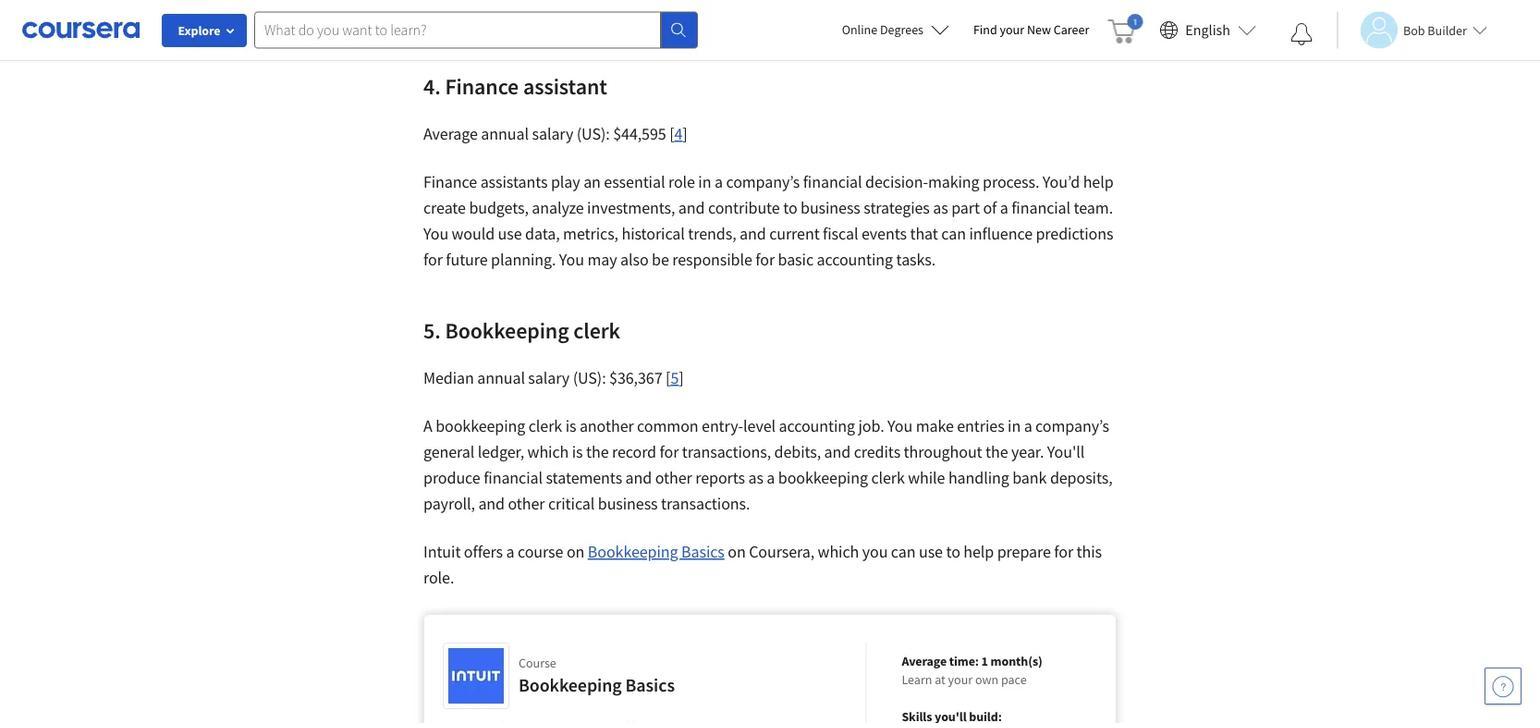 Task type: vqa. For each thing, say whether or not it's contained in the screenshot.


Task type: locate. For each thing, give the bounding box(es) containing it.
1 vertical spatial average
[[902, 653, 947, 669]]

average down 4.
[[424, 123, 478, 144]]

2 vertical spatial you
[[888, 416, 913, 436]]

1 horizontal spatial in
[[1008, 416, 1021, 436]]

is left "another" at the left
[[566, 416, 576, 436]]

other up transactions.
[[655, 467, 692, 488]]

1 horizontal spatial other
[[655, 467, 692, 488]]

1 horizontal spatial help
[[1083, 172, 1114, 192]]

1 horizontal spatial the
[[986, 442, 1008, 462]]

2 horizontal spatial clerk
[[871, 467, 905, 488]]

[ right $44,595
[[670, 123, 675, 144]]

1 vertical spatial [
[[666, 368, 671, 388]]

part
[[952, 197, 980, 218]]

your
[[1000, 21, 1025, 38], [948, 671, 973, 688]]

the down "another" at the left
[[586, 442, 609, 462]]

1 vertical spatial business
[[598, 493, 658, 514]]

(us):
[[577, 123, 610, 144], [573, 368, 606, 388]]

as inside a bookkeeping clerk is another common entry-level accounting job. you make entries in a company's general ledger, which is the record for transactions, debits, and credits throughout the year. you'll produce financial statements and other reports as a bookkeeping clerk while handling bank deposits, payroll, and other critical business transactions.
[[748, 467, 764, 488]]

0 vertical spatial to
[[783, 197, 798, 218]]

clerk up $36,367
[[574, 316, 620, 344]]

0 horizontal spatial basics
[[626, 674, 675, 697]]

business down statements at the bottom left of page
[[598, 493, 658, 514]]

prepare
[[997, 541, 1051, 562]]

average inside average time: 1 month(s) learn at your own pace
[[902, 653, 947, 669]]

annual
[[481, 123, 529, 144], [477, 368, 525, 388]]

a down debits,
[[767, 467, 775, 488]]

annual right median
[[477, 368, 525, 388]]

0 horizontal spatial company's
[[726, 172, 800, 192]]

as left part
[[933, 197, 948, 218]]

salary for $44,595
[[532, 123, 574, 144]]

]
[[683, 123, 688, 144], [679, 368, 684, 388]]

and right payroll, on the left
[[478, 493, 505, 514]]

2 vertical spatial bookkeeping
[[519, 674, 622, 697]]

0 vertical spatial ]
[[683, 123, 688, 144]]

career
[[1054, 21, 1090, 38]]

accounting down fiscal on the right
[[817, 249, 893, 270]]

1 horizontal spatial on
[[728, 541, 746, 562]]

your right find
[[1000, 21, 1025, 38]]

online degrees button
[[827, 9, 964, 50]]

events
[[862, 223, 907, 244]]

1 vertical spatial to
[[946, 541, 961, 562]]

your down time:
[[948, 671, 973, 688]]

course right intuit image
[[519, 655, 556, 671]]

0 horizontal spatial the
[[586, 442, 609, 462]]

] right $36,367
[[679, 368, 684, 388]]

(us): left $36,367
[[573, 368, 606, 388]]

can down part
[[942, 223, 966, 244]]

shopping cart: 1 item image
[[1108, 14, 1143, 43]]

0 vertical spatial is
[[566, 416, 576, 436]]

coursera image
[[22, 15, 140, 45]]

0 horizontal spatial on
[[567, 541, 585, 562]]

1 vertical spatial ]
[[679, 368, 684, 388]]

1 vertical spatial which
[[818, 541, 859, 562]]

intuit image
[[448, 648, 504, 704]]

make
[[916, 416, 954, 436]]

financial down you'd
[[1012, 197, 1071, 218]]

course right the 'offers'
[[518, 541, 564, 562]]

you
[[862, 541, 888, 562]]

bookkeeping down debits,
[[778, 467, 868, 488]]

on
[[567, 541, 585, 562], [728, 541, 746, 562]]

reports
[[696, 467, 745, 488]]

accounting inside 'finance assistants play an essential role in a company's financial decision-making process. you'd help create budgets, analyze investments, and contribute to business strategies as part of a financial team. you would use data, metrics, historical trends, and current fiscal events that can influence predictions for future planning. you may also be responsible for basic accounting tasks.'
[[817, 249, 893, 270]]

[
[[670, 123, 675, 144], [666, 368, 671, 388]]

0 vertical spatial accounting
[[817, 249, 893, 270]]

0 vertical spatial company's
[[726, 172, 800, 192]]

1 the from the left
[[586, 442, 609, 462]]

finance right 4.
[[445, 72, 519, 100]]

help inside on coursera, which you can use to help prepare for this role.
[[964, 541, 994, 562]]

business up fiscal on the right
[[801, 197, 861, 218]]

can right you
[[891, 541, 916, 562]]

1 horizontal spatial clerk
[[574, 316, 620, 344]]

1 vertical spatial help
[[964, 541, 994, 562]]

debits,
[[774, 442, 821, 462]]

0 horizontal spatial clerk
[[529, 416, 562, 436]]

1 vertical spatial as
[[748, 467, 764, 488]]

1 vertical spatial in
[[1008, 416, 1021, 436]]

financial down ledger,
[[484, 467, 543, 488]]

average up the learn
[[902, 653, 947, 669]]

intuit
[[424, 541, 461, 562]]

None search field
[[254, 12, 698, 49]]

business inside a bookkeeping clerk is another common entry-level accounting job. you make entries in a company's general ledger, which is the record for transactions, debits, and credits throughout the year. you'll produce financial statements and other reports as a bookkeeping clerk while handling bank deposits, payroll, and other critical business transactions.
[[598, 493, 658, 514]]

course
[[518, 541, 564, 562], [519, 655, 556, 671]]

] for average annual salary (us): $44,595 [ 4 ]
[[683, 123, 688, 144]]

0 vertical spatial finance
[[445, 72, 519, 100]]

0 vertical spatial which
[[528, 442, 569, 462]]

can inside 'finance assistants play an essential role in a company's financial decision-making process. you'd help create budgets, analyze investments, and contribute to business strategies as part of a financial team. you would use data, metrics, historical trends, and current fiscal events that can influence predictions for future planning. you may also be responsible for basic accounting tasks.'
[[942, 223, 966, 244]]

1 on from the left
[[567, 541, 585, 562]]

0 vertical spatial as
[[933, 197, 948, 218]]

bookkeeping
[[436, 416, 525, 436], [778, 467, 868, 488]]

0 horizontal spatial other
[[508, 493, 545, 514]]

1 vertical spatial salary
[[528, 368, 570, 388]]

[ right $36,367
[[666, 368, 671, 388]]

0 horizontal spatial you
[[424, 223, 449, 244]]

use right you
[[919, 541, 943, 562]]

for inside on coursera, which you can use to help prepare for this role.
[[1054, 541, 1074, 562]]

0 vertical spatial annual
[[481, 123, 529, 144]]

for down common on the left
[[660, 442, 679, 462]]

online
[[842, 21, 878, 38]]

which inside a bookkeeping clerk is another common entry-level accounting job. you make entries in a company's general ledger, which is the record for transactions, debits, and credits throughout the year. you'll produce financial statements and other reports as a bookkeeping clerk while handling bank deposits, payroll, and other critical business transactions.
[[528, 442, 569, 462]]

1 vertical spatial accounting
[[779, 416, 855, 436]]

a
[[424, 416, 432, 436]]

1 vertical spatial your
[[948, 671, 973, 688]]

data,
[[525, 223, 560, 244]]

2 on from the left
[[728, 541, 746, 562]]

0 horizontal spatial as
[[748, 467, 764, 488]]

2 vertical spatial clerk
[[871, 467, 905, 488]]

0 vertical spatial basics
[[681, 541, 725, 562]]

predictions
[[1036, 223, 1114, 244]]

which up statements at the bottom left of page
[[528, 442, 569, 462]]

5. bookkeeping clerk
[[424, 316, 625, 344]]

1 horizontal spatial which
[[818, 541, 859, 562]]

0 vertical spatial in
[[698, 172, 711, 192]]

in up year.
[[1008, 416, 1021, 436]]

1 vertical spatial finance
[[424, 172, 477, 192]]

current
[[769, 223, 820, 244]]

bob
[[1404, 22, 1425, 38]]

on left coursera,
[[728, 541, 746, 562]]

business inside 'finance assistants play an essential role in a company's financial decision-making process. you'd help create budgets, analyze investments, and contribute to business strategies as part of a financial team. you would use data, metrics, historical trends, and current fiscal events that can influence predictions for future planning. you may also be responsible for basic accounting tasks.'
[[801, 197, 861, 218]]

help up team.
[[1083, 172, 1114, 192]]

company's inside 'finance assistants play an essential role in a company's financial decision-making process. you'd help create budgets, analyze investments, and contribute to business strategies as part of a financial team. you would use data, metrics, historical trends, and current fiscal events that can influence predictions for future planning. you may also be responsible for basic accounting tasks.'
[[726, 172, 800, 192]]

0 horizontal spatial your
[[948, 671, 973, 688]]

is up statements at the bottom left of page
[[572, 442, 583, 462]]

clerk
[[574, 316, 620, 344], [529, 416, 562, 436], [871, 467, 905, 488]]

1 vertical spatial other
[[508, 493, 545, 514]]

and down contribute
[[740, 223, 766, 244]]

you left may
[[559, 249, 584, 270]]

annual for median
[[477, 368, 525, 388]]

0 vertical spatial your
[[1000, 21, 1025, 38]]

1 horizontal spatial you
[[559, 249, 584, 270]]

$36,367
[[609, 368, 663, 388]]

credits
[[854, 442, 901, 462]]

bank
[[1013, 467, 1047, 488]]

bookkeeping for basics
[[519, 674, 622, 697]]

find
[[974, 21, 997, 38]]

a right of
[[1000, 197, 1009, 218]]

on down critical on the left bottom of page
[[567, 541, 585, 562]]

accounting
[[817, 249, 893, 270], [779, 416, 855, 436]]

as
[[933, 197, 948, 218], [748, 467, 764, 488]]

fiscal
[[823, 223, 859, 244]]

basics
[[681, 541, 725, 562], [626, 674, 675, 697]]

2 the from the left
[[986, 442, 1008, 462]]

your inside average time: 1 month(s) learn at your own pace
[[948, 671, 973, 688]]

which
[[528, 442, 569, 462], [818, 541, 859, 562]]

the
[[586, 442, 609, 462], [986, 442, 1008, 462]]

course inside course bookkeeping basics
[[519, 655, 556, 671]]

1 vertical spatial (us):
[[573, 368, 606, 388]]

is
[[566, 416, 576, 436], [572, 442, 583, 462]]

clerk down credits
[[871, 467, 905, 488]]

1 vertical spatial course
[[519, 655, 556, 671]]

finance up 'create'
[[424, 172, 477, 192]]

1 horizontal spatial use
[[919, 541, 943, 562]]

1 vertical spatial clerk
[[529, 416, 562, 436]]

you inside a bookkeeping clerk is another common entry-level accounting job. you make entries in a company's general ledger, which is the record for transactions, debits, and credits throughout the year. you'll produce financial statements and other reports as a bookkeeping clerk while handling bank deposits, payroll, and other critical business transactions.
[[888, 416, 913, 436]]

0 vertical spatial bookkeeping
[[436, 416, 525, 436]]

1 horizontal spatial as
[[933, 197, 948, 218]]

a up contribute
[[715, 172, 723, 192]]

english button
[[1152, 0, 1264, 60]]

explore button
[[162, 14, 247, 47]]

0 vertical spatial [
[[670, 123, 675, 144]]

at
[[935, 671, 946, 688]]

annual for average
[[481, 123, 529, 144]]

basic
[[778, 249, 814, 270]]

0 horizontal spatial financial
[[484, 467, 543, 488]]

use inside on coursera, which you can use to help prepare for this role.
[[919, 541, 943, 562]]

job.
[[859, 416, 885, 436]]

company's
[[726, 172, 800, 192], [1036, 416, 1110, 436]]

0 horizontal spatial to
[[783, 197, 798, 218]]

to inside on coursera, which you can use to help prepare for this role.
[[946, 541, 961, 562]]

can
[[942, 223, 966, 244], [891, 541, 916, 562]]

as right 'reports'
[[748, 467, 764, 488]]

1 horizontal spatial bookkeeping
[[778, 467, 868, 488]]

0 vertical spatial help
[[1083, 172, 1114, 192]]

clerk down median annual salary (us): $36,367 [ 5 ]
[[529, 416, 562, 436]]

salary down 5. bookkeeping clerk
[[528, 368, 570, 388]]

2 vertical spatial financial
[[484, 467, 543, 488]]

degrees
[[880, 21, 924, 38]]

1 horizontal spatial average
[[902, 653, 947, 669]]

level
[[743, 416, 776, 436]]

statements
[[546, 467, 622, 488]]

0 vertical spatial can
[[942, 223, 966, 244]]

accounting up debits,
[[779, 416, 855, 436]]

may
[[588, 249, 617, 270]]

bob builder
[[1404, 22, 1467, 38]]

analyze
[[532, 197, 584, 218]]

1 horizontal spatial business
[[801, 197, 861, 218]]

1 vertical spatial financial
[[1012, 197, 1071, 218]]

2 horizontal spatial you
[[888, 416, 913, 436]]

5
[[671, 368, 679, 388]]

] right $44,595
[[683, 123, 688, 144]]

annual up assistants
[[481, 123, 529, 144]]

1 horizontal spatial company's
[[1036, 416, 1110, 436]]

0 horizontal spatial business
[[598, 493, 658, 514]]

2 horizontal spatial financial
[[1012, 197, 1071, 218]]

company's inside a bookkeeping clerk is another common entry-level accounting job. you make entries in a company's general ledger, which is the record for transactions, debits, and credits throughout the year. you'll produce financial statements and other reports as a bookkeeping clerk while handling bank deposits, payroll, and other critical business transactions.
[[1036, 416, 1110, 436]]

ledger,
[[478, 442, 524, 462]]

1 horizontal spatial can
[[942, 223, 966, 244]]

to up current
[[783, 197, 798, 218]]

entries
[[957, 416, 1005, 436]]

in right role
[[698, 172, 711, 192]]

0 vertical spatial salary
[[532, 123, 574, 144]]

to left prepare
[[946, 541, 961, 562]]

0 horizontal spatial use
[[498, 223, 522, 244]]

average
[[424, 123, 478, 144], [902, 653, 947, 669]]

(us): left $44,595
[[577, 123, 610, 144]]

0 vertical spatial other
[[655, 467, 692, 488]]

bookkeeping basics link
[[588, 541, 725, 562]]

bookkeeping inside course bookkeeping basics
[[519, 674, 622, 697]]

salary down assistant
[[532, 123, 574, 144]]

1 horizontal spatial to
[[946, 541, 961, 562]]

which left you
[[818, 541, 859, 562]]

0 horizontal spatial bookkeeping
[[436, 416, 525, 436]]

a
[[715, 172, 723, 192], [1000, 197, 1009, 218], [1024, 416, 1033, 436], [767, 467, 775, 488], [506, 541, 515, 562]]

0 vertical spatial clerk
[[574, 316, 620, 344]]

learn
[[902, 671, 932, 688]]

bookkeeping up ledger,
[[436, 416, 525, 436]]

0 vertical spatial (us):
[[577, 123, 610, 144]]

help left prepare
[[964, 541, 994, 562]]

0 vertical spatial bookkeeping
[[445, 316, 569, 344]]

common
[[637, 416, 699, 436]]

create
[[424, 197, 466, 218]]

0 horizontal spatial help
[[964, 541, 994, 562]]

0 horizontal spatial in
[[698, 172, 711, 192]]

other left critical on the left bottom of page
[[508, 493, 545, 514]]

you
[[424, 223, 449, 244], [559, 249, 584, 270], [888, 416, 913, 436]]

financial up fiscal on the right
[[803, 172, 862, 192]]

1 vertical spatial is
[[572, 442, 583, 462]]

you right job.
[[888, 416, 913, 436]]

1 vertical spatial bookkeeping
[[778, 467, 868, 488]]

use inside 'finance assistants play an essential role in a company's financial decision-making process. you'd help create budgets, analyze investments, and contribute to business strategies as part of a financial team. you would use data, metrics, historical trends, and current fiscal events that can influence predictions for future planning. you may also be responsible for basic accounting tasks.'
[[498, 223, 522, 244]]

0 vertical spatial you
[[424, 223, 449, 244]]

0 horizontal spatial which
[[528, 442, 569, 462]]

company's up you'll
[[1036, 416, 1110, 436]]

you down 'create'
[[424, 223, 449, 244]]

financial
[[803, 172, 862, 192], [1012, 197, 1071, 218], [484, 467, 543, 488]]

5 link
[[671, 368, 679, 388]]

builder
[[1428, 22, 1467, 38]]

0 vertical spatial business
[[801, 197, 861, 218]]

1 vertical spatial company's
[[1036, 416, 1110, 436]]

1 vertical spatial can
[[891, 541, 916, 562]]

to
[[783, 197, 798, 218], [946, 541, 961, 562]]

1 vertical spatial use
[[919, 541, 943, 562]]

0 vertical spatial average
[[424, 123, 478, 144]]

1 vertical spatial basics
[[626, 674, 675, 697]]

0 vertical spatial financial
[[803, 172, 862, 192]]

bob builder button
[[1337, 12, 1488, 49]]

average annual salary (us): $44,595 [ 4 ]
[[424, 123, 688, 144]]

record
[[612, 442, 657, 462]]

1 vertical spatial annual
[[477, 368, 525, 388]]

use down budgets,
[[498, 223, 522, 244]]

coursera,
[[749, 541, 815, 562]]

0 vertical spatial course
[[518, 541, 564, 562]]

company's up contribute
[[726, 172, 800, 192]]

0 vertical spatial use
[[498, 223, 522, 244]]

on inside on coursera, which you can use to help prepare for this role.
[[728, 541, 746, 562]]

for left this
[[1054, 541, 1074, 562]]

0 horizontal spatial average
[[424, 123, 478, 144]]

the down the entries
[[986, 442, 1008, 462]]

0 horizontal spatial can
[[891, 541, 916, 562]]



Task type: describe. For each thing, give the bounding box(es) containing it.
1 vertical spatial bookkeeping
[[588, 541, 678, 562]]

future
[[446, 249, 488, 270]]

this
[[1077, 541, 1102, 562]]

responsible
[[673, 249, 752, 270]]

salary for $36,367
[[528, 368, 570, 388]]

you'd
[[1043, 172, 1080, 192]]

can inside on coursera, which you can use to help prepare for this role.
[[891, 541, 916, 562]]

in inside a bookkeeping clerk is another common entry-level accounting job. you make entries in a company's general ledger, which is the record for transactions, debits, and credits throughout the year. you'll produce financial statements and other reports as a bookkeeping clerk while handling bank deposits, payroll, and other critical business transactions.
[[1008, 416, 1021, 436]]

to inside 'finance assistants play an essential role in a company's financial decision-making process. you'd help create budgets, analyze investments, and contribute to business strategies as part of a financial team. you would use data, metrics, historical trends, and current fiscal events that can influence predictions for future planning. you may also be responsible for basic accounting tasks.'
[[783, 197, 798, 218]]

on coursera, which you can use to help prepare for this role.
[[424, 541, 1102, 588]]

1 vertical spatial you
[[559, 249, 584, 270]]

accounting inside a bookkeeping clerk is another common entry-level accounting job. you make entries in a company's general ledger, which is the record for transactions, debits, and credits throughout the year. you'll produce financial statements and other reports as a bookkeeping clerk while handling bank deposits, payroll, and other critical business transactions.
[[779, 416, 855, 436]]

What do you want to learn? text field
[[254, 12, 661, 49]]

for left basic
[[756, 249, 775, 270]]

in inside 'finance assistants play an essential role in a company's financial decision-making process. you'd help create budgets, analyze investments, and contribute to business strategies as part of a financial team. you would use data, metrics, historical trends, and current fiscal events that can influence predictions for future planning. you may also be responsible for basic accounting tasks.'
[[698, 172, 711, 192]]

average time: 1 month(s) learn at your own pace
[[902, 653, 1043, 688]]

month(s)
[[991, 653, 1043, 669]]

a up year.
[[1024, 416, 1033, 436]]

and down role
[[679, 197, 705, 218]]

average for average time: 1 month(s) learn at your own pace
[[902, 653, 947, 669]]

year.
[[1012, 442, 1044, 462]]

financial inside a bookkeeping clerk is another common entry-level accounting job. you make entries in a company's general ledger, which is the record for transactions, debits, and credits throughout the year. you'll produce financial statements and other reports as a bookkeeping clerk while handling bank deposits, payroll, and other critical business transactions.
[[484, 467, 543, 488]]

time:
[[949, 653, 979, 669]]

find your new career
[[974, 21, 1090, 38]]

own
[[975, 671, 999, 688]]

english
[[1186, 21, 1231, 39]]

handling
[[949, 467, 1010, 488]]

contribute
[[708, 197, 780, 218]]

metrics,
[[563, 223, 619, 244]]

planning.
[[491, 249, 556, 270]]

4.
[[424, 72, 441, 100]]

budgets,
[[469, 197, 529, 218]]

team.
[[1074, 197, 1113, 218]]

tasks.
[[897, 249, 936, 270]]

assistant
[[523, 72, 607, 100]]

deposits,
[[1050, 467, 1113, 488]]

for left future
[[424, 249, 443, 270]]

as inside 'finance assistants play an essential role in a company's financial decision-making process. you'd help create budgets, analyze investments, and contribute to business strategies as part of a financial team. you would use data, metrics, historical trends, and current fiscal events that can influence predictions for future planning. you may also be responsible for basic accounting tasks.'
[[933, 197, 948, 218]]

while
[[908, 467, 945, 488]]

1 horizontal spatial your
[[1000, 21, 1025, 38]]

pace
[[1001, 671, 1027, 688]]

an
[[584, 172, 601, 192]]

average for average annual salary (us): $44,595 [ 4 ]
[[424, 123, 478, 144]]

historical
[[622, 223, 685, 244]]

and left credits
[[824, 442, 851, 462]]

help center image
[[1492, 675, 1515, 697]]

show notifications image
[[1291, 23, 1313, 45]]

be
[[652, 249, 669, 270]]

and down record
[[626, 467, 652, 488]]

bookkeeping for clerk
[[445, 316, 569, 344]]

for inside a bookkeeping clerk is another common entry-level accounting job. you make entries in a company's general ledger, which is the record for transactions, debits, and credits throughout the year. you'll produce financial statements and other reports as a bookkeeping clerk while handling bank deposits, payroll, and other critical business transactions.
[[660, 442, 679, 462]]

help inside 'finance assistants play an essential role in a company's financial decision-making process. you'd help create budgets, analyze investments, and contribute to business strategies as part of a financial team. you would use data, metrics, historical trends, and current fiscal events that can influence predictions for future planning. you may also be responsible for basic accounting tasks.'
[[1083, 172, 1114, 192]]

1 horizontal spatial financial
[[803, 172, 862, 192]]

of
[[983, 197, 997, 218]]

online degrees
[[842, 21, 924, 38]]

throughout
[[904, 442, 983, 462]]

1 horizontal spatial basics
[[681, 541, 725, 562]]

median
[[424, 368, 474, 388]]

general
[[424, 442, 475, 462]]

finance inside 'finance assistants play an essential role in a company's financial decision-making process. you'd help create budgets, analyze investments, and contribute to business strategies as part of a financial team. you would use data, metrics, historical trends, and current fiscal events that can influence predictions for future planning. you may also be responsible for basic accounting tasks.'
[[424, 172, 477, 192]]

essential
[[604, 172, 665, 192]]

explore
[[178, 22, 221, 39]]

intuit offers a course on bookkeeping basics
[[424, 541, 725, 562]]

making
[[928, 172, 980, 192]]

4. finance assistant
[[424, 72, 612, 100]]

entry-
[[702, 416, 743, 436]]

produce
[[424, 467, 481, 488]]

you'll
[[1048, 442, 1085, 462]]

role.
[[424, 567, 454, 588]]

find your new career link
[[964, 18, 1099, 42]]

which inside on coursera, which you can use to help prepare for this role.
[[818, 541, 859, 562]]

another
[[580, 416, 634, 436]]

that
[[910, 223, 938, 244]]

role
[[668, 172, 695, 192]]

] for median annual salary (us): $36,367 [ 5 ]
[[679, 368, 684, 388]]

offers
[[464, 541, 503, 562]]

influence
[[969, 223, 1033, 244]]

(us): for $36,367
[[573, 368, 606, 388]]

clerk for bookkeeping
[[529, 416, 562, 436]]

critical
[[548, 493, 595, 514]]

investments,
[[587, 197, 675, 218]]

trends,
[[688, 223, 737, 244]]

clerk for bookkeeping
[[574, 316, 620, 344]]

a right the 'offers'
[[506, 541, 515, 562]]

transactions.
[[661, 493, 750, 514]]

[ for average annual salary (us): $44,595 [
[[670, 123, 675, 144]]

assistants
[[481, 172, 548, 192]]

$44,595
[[613, 123, 666, 144]]

transactions,
[[682, 442, 771, 462]]

new
[[1027, 21, 1051, 38]]

payroll,
[[424, 493, 475, 514]]

4
[[675, 123, 683, 144]]

process.
[[983, 172, 1040, 192]]

median annual salary (us): $36,367 [ 5 ]
[[424, 368, 684, 388]]

also
[[621, 249, 649, 270]]

strategies
[[864, 197, 930, 218]]

[ for median annual salary (us): $36,367 [
[[666, 368, 671, 388]]

a bookkeeping clerk is another common entry-level accounting job. you make entries in a company's general ledger, which is the record for transactions, debits, and credits throughout the year. you'll produce financial statements and other reports as a bookkeeping clerk while handling bank deposits, payroll, and other critical business transactions.
[[424, 416, 1113, 514]]

finance assistants play an essential role in a company's financial decision-making process. you'd help create budgets, analyze investments, and contribute to business strategies as part of a financial team. you would use data, metrics, historical trends, and current fiscal events that can influence predictions for future planning. you may also be responsible for basic accounting tasks.
[[424, 172, 1114, 270]]

(us): for $44,595
[[577, 123, 610, 144]]

basics inside course bookkeeping basics
[[626, 674, 675, 697]]

would
[[452, 223, 495, 244]]



